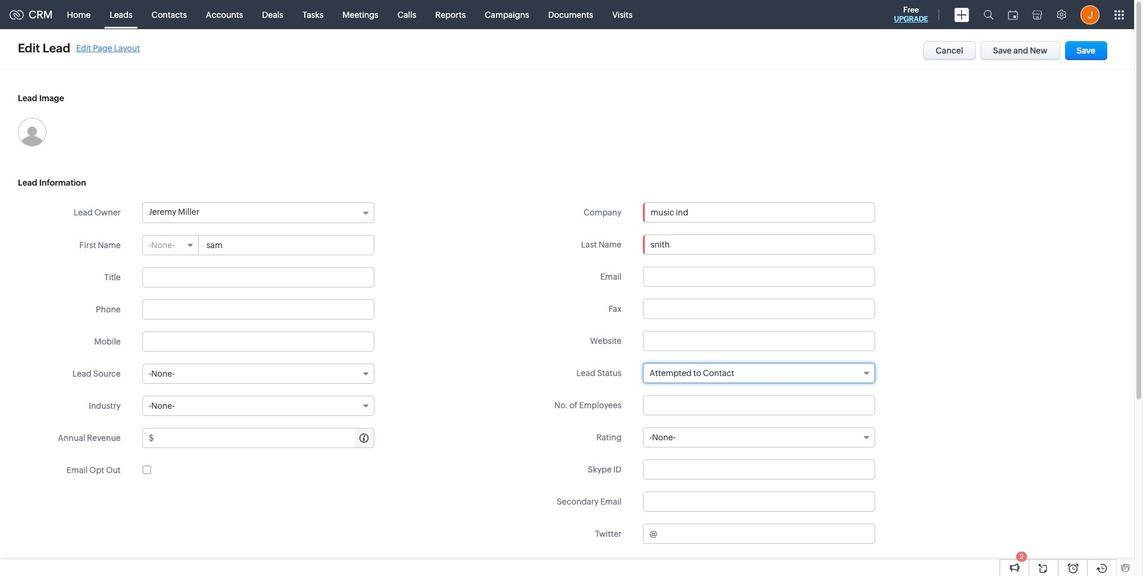 Task type: locate. For each thing, give the bounding box(es) containing it.
create menu element
[[948, 0, 977, 29]]

logo image
[[10, 10, 24, 19]]

profile element
[[1074, 0, 1107, 29]]

None field
[[644, 203, 875, 222], [143, 236, 199, 255], [643, 363, 875, 384], [142, 364, 374, 384], [142, 396, 374, 416], [643, 428, 875, 448], [644, 203, 875, 222], [143, 236, 199, 255], [643, 363, 875, 384], [142, 364, 374, 384], [142, 396, 374, 416], [643, 428, 875, 448]]

None text field
[[644, 203, 875, 222], [643, 235, 875, 255], [643, 267, 875, 287], [643, 299, 875, 319], [643, 331, 875, 351], [142, 332, 374, 352], [643, 395, 875, 416], [156, 429, 374, 448], [643, 460, 875, 480], [643, 492, 875, 512], [644, 203, 875, 222], [643, 235, 875, 255], [643, 267, 875, 287], [643, 299, 875, 319], [643, 331, 875, 351], [142, 332, 374, 352], [643, 395, 875, 416], [156, 429, 374, 448], [643, 460, 875, 480], [643, 492, 875, 512]]

create menu image
[[955, 7, 970, 22]]

None text field
[[199, 236, 374, 255], [142, 267, 374, 288], [142, 300, 374, 320], [659, 525, 875, 544], [199, 236, 374, 255], [142, 267, 374, 288], [142, 300, 374, 320], [659, 525, 875, 544]]

search image
[[984, 10, 994, 20]]



Task type: vqa. For each thing, say whether or not it's contained in the screenshot.
Purchase Orders link
no



Task type: describe. For each thing, give the bounding box(es) containing it.
image image
[[18, 118, 46, 147]]

search element
[[977, 0, 1001, 29]]

calendar image
[[1008, 10, 1018, 19]]

profile image
[[1081, 5, 1100, 24]]



